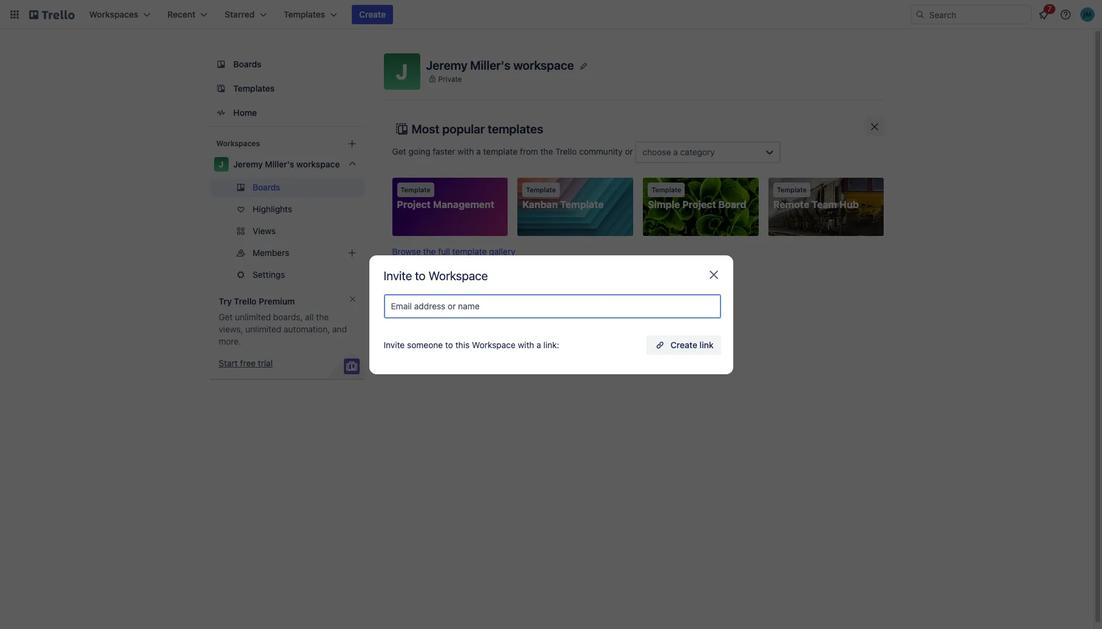 Task type: locate. For each thing, give the bounding box(es) containing it.
0 horizontal spatial with
[[458, 146, 474, 156]]

workspace up boards
[[428, 268, 488, 282]]

project inside template project management
[[397, 199, 431, 210]]

0 horizontal spatial the
[[316, 312, 329, 322]]

with right "faster"
[[458, 146, 474, 156]]

template project management
[[397, 186, 495, 210]]

create link
[[671, 339, 714, 350]]

project inside the template simple project board
[[682, 199, 716, 210]]

1 horizontal spatial jeremy
[[426, 58, 468, 72]]

start
[[219, 358, 238, 368]]

boards,
[[273, 312, 303, 322]]

boards up templates
[[233, 59, 261, 69]]

from
[[520, 146, 538, 156]]

1 invite from the top
[[384, 268, 412, 282]]

all
[[305, 312, 314, 322]]

gallery
[[489, 246, 515, 257]]

your
[[416, 288, 438, 299]]

1 vertical spatial boards link
[[209, 178, 364, 197]]

1 vertical spatial get
[[219, 312, 233, 322]]

template for project
[[401, 186, 431, 194]]

free
[[240, 358, 256, 368]]

1 vertical spatial jeremy miller's workspace
[[233, 159, 340, 169]]

highlights link
[[209, 200, 364, 219]]

1 vertical spatial miller's
[[265, 159, 294, 169]]

template down templates
[[483, 146, 518, 156]]

template
[[401, 186, 431, 194], [526, 186, 556, 194], [652, 186, 681, 194], [777, 186, 807, 194], [560, 199, 604, 210]]

0 horizontal spatial workspace
[[296, 159, 340, 169]]

workspace up highlights link
[[296, 159, 340, 169]]

j down workspaces
[[219, 159, 224, 169]]

the right all
[[316, 312, 329, 322]]

0 vertical spatial template
[[483, 146, 518, 156]]

1 horizontal spatial create
[[541, 331, 567, 342]]

1 horizontal spatial trello
[[555, 146, 577, 156]]

template inside the template simple project board
[[652, 186, 681, 194]]

1 vertical spatial boards
[[253, 182, 280, 192]]

and
[[332, 324, 347, 334]]

start free trial
[[219, 358, 273, 368]]

invite down browse
[[384, 268, 412, 282]]

workspace
[[513, 58, 574, 72], [296, 159, 340, 169]]

1 vertical spatial the
[[423, 246, 436, 257]]

1 project from the left
[[397, 199, 431, 210]]

create a workspace image
[[345, 136, 359, 151]]

invite someone to this workspace with a link:
[[384, 339, 559, 350]]

jeremy
[[426, 58, 468, 72], [233, 159, 263, 169]]

boards link up highlights link
[[209, 178, 364, 197]]

0 vertical spatial invite
[[384, 268, 412, 282]]

1 horizontal spatial get
[[392, 146, 406, 156]]

1 horizontal spatial the
[[423, 246, 436, 257]]

the
[[540, 146, 553, 156], [423, 246, 436, 257], [316, 312, 329, 322]]

project up browse
[[397, 199, 431, 210]]

get left going
[[392, 146, 406, 156]]

trello inside try trello premium get unlimited boards, all the views, unlimited automation, and more.
[[234, 296, 257, 306]]

workspace
[[428, 268, 488, 282], [472, 339, 516, 350]]

2 horizontal spatial create
[[671, 339, 697, 350]]

2 horizontal spatial a
[[673, 147, 678, 157]]

primary element
[[0, 0, 1102, 29]]

kanban
[[522, 199, 558, 210]]

a right choose
[[673, 147, 678, 157]]

trello right try
[[234, 296, 257, 306]]

template up simple
[[652, 186, 681, 194]]

home
[[233, 107, 257, 118]]

with left link:
[[518, 339, 534, 350]]

to left this
[[445, 339, 453, 350]]

trello
[[555, 146, 577, 156], [234, 296, 257, 306]]

template up remote
[[777, 186, 807, 194]]

0 vertical spatial jeremy miller's workspace
[[426, 58, 574, 72]]

1 horizontal spatial project
[[682, 199, 716, 210]]

0 vertical spatial jeremy
[[426, 58, 468, 72]]

start free trial button
[[219, 357, 273, 369]]

template right kanban at the top of the page
[[560, 199, 604, 210]]

boards
[[440, 288, 473, 299]]

project
[[397, 199, 431, 210], [682, 199, 716, 210]]

unlimited
[[235, 312, 271, 322], [245, 324, 281, 334]]

1 vertical spatial jeremy
[[233, 159, 263, 169]]

0 vertical spatial trello
[[555, 146, 577, 156]]

create link button
[[646, 335, 721, 355]]

a down most popular templates
[[476, 146, 481, 156]]

jeremy miller's workspace
[[426, 58, 574, 72], [233, 159, 340, 169]]

the inside try trello premium get unlimited boards, all the views, unlimited automation, and more.
[[316, 312, 329, 322]]

the right from
[[540, 146, 553, 156]]

miller's
[[470, 58, 511, 72], [265, 159, 294, 169]]

1 vertical spatial workspace
[[296, 159, 340, 169]]

template board image
[[214, 81, 228, 96]]

1 horizontal spatial with
[[518, 339, 534, 350]]

1 vertical spatial with
[[518, 339, 534, 350]]

templates link
[[209, 78, 364, 99]]

template right the full
[[452, 246, 487, 257]]

highlights
[[253, 204, 292, 214]]

templates
[[488, 122, 543, 136]]

choose a category
[[643, 147, 715, 157]]

project left board
[[682, 199, 716, 210]]

0 vertical spatial miller's
[[470, 58, 511, 72]]

template inside the template remote team hub
[[777, 186, 807, 194]]

1 vertical spatial to
[[445, 339, 453, 350]]

views link
[[209, 221, 364, 241]]

1 horizontal spatial jeremy miller's workspace
[[426, 58, 574, 72]]

0 vertical spatial boards link
[[209, 53, 364, 75]]

invite for invite someone to this workspace with a link:
[[384, 339, 405, 350]]

0 horizontal spatial trello
[[234, 296, 257, 306]]

create for create new board
[[541, 331, 567, 342]]

with
[[458, 146, 474, 156], [518, 339, 534, 350]]

most popular templates
[[412, 122, 543, 136]]

2 vertical spatial the
[[316, 312, 329, 322]]

0 horizontal spatial get
[[219, 312, 233, 322]]

get up views,
[[219, 312, 233, 322]]

0 vertical spatial with
[[458, 146, 474, 156]]

2 horizontal spatial the
[[540, 146, 553, 156]]

browse the full template gallery
[[392, 246, 515, 257]]

2 invite from the top
[[384, 339, 405, 350]]

template kanban template
[[522, 186, 604, 210]]

1 vertical spatial invite
[[384, 339, 405, 350]]

template for remote
[[777, 186, 807, 194]]

community
[[579, 146, 623, 156]]

invite
[[384, 268, 412, 282], [384, 339, 405, 350]]

7 notifications image
[[1037, 7, 1051, 22]]

0 vertical spatial the
[[540, 146, 553, 156]]

jeremy miller's workspace up highlights link
[[233, 159, 340, 169]]

boards
[[233, 59, 261, 69], [253, 182, 280, 192]]

template remote team hub
[[773, 186, 859, 210]]

to up your
[[415, 268, 426, 282]]

template
[[483, 146, 518, 156], [452, 246, 487, 257]]

boards up the highlights
[[253, 182, 280, 192]]

invite left someone
[[384, 339, 405, 350]]

0 horizontal spatial jeremy
[[233, 159, 263, 169]]

template up kanban at the top of the page
[[526, 186, 556, 194]]

0 vertical spatial j
[[396, 59, 408, 84]]

0 horizontal spatial j
[[219, 159, 224, 169]]

0 horizontal spatial project
[[397, 199, 431, 210]]

unlimited down boards,
[[245, 324, 281, 334]]

0 horizontal spatial create
[[359, 9, 386, 19]]

create
[[359, 9, 386, 19], [541, 331, 567, 342], [671, 339, 697, 350]]

trello left community
[[555, 146, 577, 156]]

boards link up 'templates' link
[[209, 53, 364, 75]]

1 horizontal spatial j
[[396, 59, 408, 84]]

get
[[392, 146, 406, 156], [219, 312, 233, 322]]

simple
[[648, 199, 680, 210]]

j left private
[[396, 59, 408, 84]]

a left link:
[[537, 339, 541, 350]]

template for simple
[[652, 186, 681, 194]]

more.
[[219, 336, 241, 346]]

1 vertical spatial workspace
[[472, 339, 516, 350]]

jeremy down workspaces
[[233, 159, 263, 169]]

template inside template project management
[[401, 186, 431, 194]]

0 vertical spatial boards
[[233, 59, 261, 69]]

beyond
[[397, 313, 432, 324]]

home image
[[214, 106, 228, 120]]

beyond imagination link
[[392, 308, 508, 366]]

full
[[438, 246, 450, 257]]

workspace right this
[[472, 339, 516, 350]]

jeremy miller's workspace up private
[[426, 58, 574, 72]]

0 vertical spatial get
[[392, 146, 406, 156]]

try
[[219, 296, 232, 306]]

private
[[438, 74, 462, 83]]

the left the full
[[423, 246, 436, 257]]

1 horizontal spatial workspace
[[513, 58, 574, 72]]

create inside primary element
[[359, 9, 386, 19]]

boards link
[[209, 53, 364, 75], [209, 178, 364, 197]]

2 project from the left
[[682, 199, 716, 210]]

jeremy up private
[[426, 58, 468, 72]]

members link
[[209, 243, 364, 263]]

workspace down primary element
[[513, 58, 574, 72]]

browse the full template gallery link
[[392, 246, 515, 257]]

1 vertical spatial trello
[[234, 296, 257, 306]]

going
[[408, 146, 430, 156]]

j
[[396, 59, 408, 84], [219, 159, 224, 169]]

0 horizontal spatial to
[[415, 268, 426, 282]]

a
[[476, 146, 481, 156], [673, 147, 678, 157], [537, 339, 541, 350]]

0 horizontal spatial a
[[476, 146, 481, 156]]

template down going
[[401, 186, 431, 194]]

to
[[415, 268, 426, 282], [445, 339, 453, 350]]

unlimited up views,
[[235, 312, 271, 322]]



Task type: vqa. For each thing, say whether or not it's contained in the screenshot.
the rightmost Virtual
no



Task type: describe. For each thing, give the bounding box(es) containing it.
the for try trello premium get unlimited boards, all the views, unlimited automation, and more.
[[316, 312, 329, 322]]

2 boards link from the top
[[209, 178, 364, 197]]

views,
[[219, 324, 243, 334]]

template for kanban
[[526, 186, 556, 194]]

0 vertical spatial unlimited
[[235, 312, 271, 322]]

premium
[[259, 296, 295, 306]]

link:
[[543, 339, 559, 350]]

j button
[[384, 53, 420, 90]]

template simple project board
[[648, 186, 746, 210]]

your boards
[[416, 288, 473, 299]]

create button
[[352, 5, 393, 24]]

0 vertical spatial workspace
[[513, 58, 574, 72]]

the for get going faster with a template from the trello community or
[[540, 146, 553, 156]]

board
[[587, 331, 610, 342]]

add image
[[345, 246, 359, 260]]

Email address or name text field
[[391, 298, 719, 315]]

automation,
[[284, 324, 330, 334]]

most
[[412, 122, 440, 136]]

1 vertical spatial j
[[219, 159, 224, 169]]

0 horizontal spatial jeremy miller's workspace
[[233, 159, 340, 169]]

new
[[569, 331, 585, 342]]

views
[[253, 226, 276, 236]]

invite for invite to workspace
[[384, 268, 412, 282]]

1 horizontal spatial miller's
[[470, 58, 511, 72]]

1 boards link from the top
[[209, 53, 364, 75]]

0 vertical spatial workspace
[[428, 268, 488, 282]]

remote
[[773, 199, 809, 210]]

invite to workspace
[[384, 268, 488, 282]]

search image
[[915, 10, 925, 19]]

browse
[[392, 246, 421, 257]]

0 vertical spatial to
[[415, 268, 426, 282]]

category
[[680, 147, 715, 157]]

beyond imagination
[[397, 313, 490, 324]]

get going faster with a template from the trello community or
[[392, 146, 635, 156]]

settings link
[[209, 265, 364, 284]]

board
[[718, 199, 746, 210]]

try trello premium get unlimited boards, all the views, unlimited automation, and more.
[[219, 296, 347, 346]]

imagination
[[435, 313, 490, 324]]

choose
[[643, 147, 671, 157]]

settings
[[253, 269, 285, 280]]

management
[[433, 199, 495, 210]]

someone
[[407, 339, 443, 350]]

j inside "button"
[[396, 59, 408, 84]]

link
[[700, 339, 714, 350]]

members
[[253, 247, 289, 258]]

team
[[812, 199, 837, 210]]

get inside try trello premium get unlimited boards, all the views, unlimited automation, and more.
[[219, 312, 233, 322]]

Search field
[[925, 5, 1031, 24]]

create for create link
[[671, 339, 697, 350]]

or
[[625, 146, 633, 156]]

1 vertical spatial template
[[452, 246, 487, 257]]

templates
[[233, 83, 275, 93]]

0 horizontal spatial miller's
[[265, 159, 294, 169]]

create new board
[[541, 331, 610, 342]]

workspaces
[[216, 139, 260, 148]]

1 horizontal spatial a
[[537, 339, 541, 350]]

popular
[[442, 122, 485, 136]]

close image
[[706, 268, 721, 282]]

this
[[455, 339, 470, 350]]

open information menu image
[[1060, 8, 1072, 21]]

1 horizontal spatial to
[[445, 339, 453, 350]]

home link
[[209, 102, 364, 124]]

trial
[[258, 358, 273, 368]]

1 vertical spatial unlimited
[[245, 324, 281, 334]]

hub
[[839, 199, 859, 210]]

board image
[[214, 57, 228, 72]]

create for create
[[359, 9, 386, 19]]

faster
[[433, 146, 455, 156]]

jeremy miller (jeremymiller198) image
[[1080, 7, 1095, 22]]



